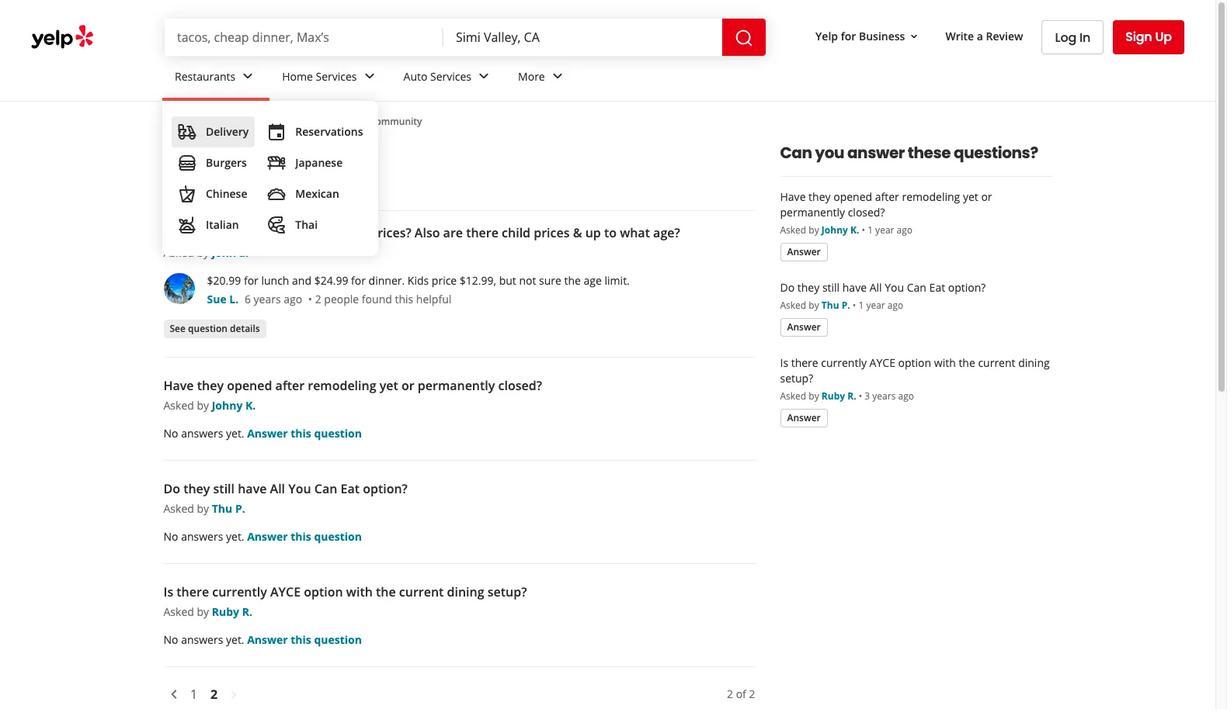 Task type: vqa. For each thing, say whether or not it's contained in the screenshot.
$$$$ BUTTON
no



Task type: locate. For each thing, give the bounding box(es) containing it.
1 vertical spatial do
[[164, 481, 180, 498]]

sapporo sushi & izakaya & ramen link
[[164, 115, 316, 128]]

asked
[[780, 224, 806, 237], [164, 245, 194, 260], [780, 299, 806, 312], [780, 390, 806, 403], [164, 398, 194, 413], [164, 502, 194, 517], [164, 605, 194, 620]]

they inside have they opened after remodeling yet or permanently closed?
[[809, 190, 831, 204]]

ask
[[335, 115, 351, 128], [164, 141, 204, 171]]

lunch up a.
[[245, 224, 278, 242]]

have inside the have they opened after remodeling yet or permanently closed? asked by johny k.
[[164, 378, 194, 395]]

remodeling for have they opened after remodeling yet or permanently closed? asked by johny k.
[[308, 378, 376, 395]]

1 horizontal spatial is
[[780, 356, 789, 371]]

after
[[875, 190, 899, 204], [275, 378, 305, 395]]

0 vertical spatial no answers yet. answer this question
[[164, 426, 362, 441]]

people
[[324, 292, 359, 307]]

also
[[415, 224, 440, 242]]

age
[[584, 273, 602, 288]]

0 vertical spatial answer link
[[780, 243, 828, 262]]

years right 3
[[873, 390, 896, 403]]

24 chevron down v2 image
[[360, 67, 379, 86], [475, 67, 493, 86], [548, 67, 567, 86]]

question down do they still have all you can eat option? asked by thu p.
[[314, 530, 362, 545]]

for inside button
[[841, 28, 856, 43]]

1 vertical spatial no
[[164, 530, 178, 545]]

3 24 chevron down v2 image from the left
[[548, 67, 567, 86]]

1 horizontal spatial ask
[[335, 115, 351, 128]]

up
[[1155, 28, 1172, 46]]

1 vertical spatial year
[[866, 299, 885, 312]]

eat inside do they still have all you can eat option? asked by thu p.
[[341, 481, 360, 498]]

year for after
[[876, 224, 894, 237]]

0 vertical spatial current
[[978, 356, 1016, 371]]

24 chevron down v2 image
[[239, 67, 257, 86]]

24 chevron down v2 image inside more link
[[548, 67, 567, 86]]

there inside is there currently ayce option with the current dining setup? asked by ruby r.
[[177, 584, 209, 601]]

johny down have they opened after remodeling yet or permanently closed?
[[822, 224, 848, 237]]

more
[[518, 69, 545, 84]]

all inside do they still have all you can eat option? asked by thu p.
[[270, 481, 285, 498]]

lunch inside what are the lunch & dinner ayce prices? also are there child prices & up to what age? asked by john a.
[[245, 224, 278, 242]]

all for do they still have all you can eat option?
[[870, 280, 882, 295]]

to
[[604, 224, 617, 242]]

have
[[843, 280, 867, 295], [238, 481, 267, 498]]

0 horizontal spatial eat
[[341, 481, 360, 498]]

dining inside is there currently ayce option with the current dining setup? asked by ruby r.
[[447, 584, 484, 601]]

year
[[876, 224, 894, 237], [866, 299, 885, 312]]

after inside have they opened after remodeling yet or permanently closed?
[[875, 190, 899, 204]]

log
[[1055, 28, 1077, 46]]

question right see
[[188, 322, 228, 335]]

option
[[898, 356, 932, 371], [304, 584, 343, 601]]

1
[[868, 224, 873, 237], [859, 299, 864, 312], [190, 687, 197, 704]]

1 answer link from the top
[[780, 243, 828, 262]]

can
[[780, 142, 812, 164], [907, 280, 927, 295], [314, 481, 337, 498]]

and
[[292, 273, 312, 288]]

& left ramen at the left
[[276, 115, 283, 128]]

2 for 2
[[210, 687, 218, 704]]

1 vertical spatial yet.
[[226, 530, 244, 545]]

1 horizontal spatial have
[[780, 190, 806, 204]]

they for have they opened after remodeling yet or permanently closed? asked by johny k.
[[197, 378, 224, 395]]

closed? inside the have they opened after remodeling yet or permanently closed? asked by johny k.
[[498, 378, 542, 395]]

current inside is there currently ayce option with the current dining setup?
[[978, 356, 1016, 371]]

still for do they still have all you can eat option?
[[823, 280, 840, 295]]

they inside the have they opened after remodeling yet or permanently closed? asked by johny k.
[[197, 378, 224, 395]]

0 horizontal spatial dining
[[447, 584, 484, 601]]

1 vertical spatial option
[[304, 584, 343, 601]]

0 vertical spatial ruby
[[822, 390, 845, 403]]

1 vertical spatial have
[[238, 481, 267, 498]]

1 horizontal spatial still
[[823, 280, 840, 295]]

there inside what are the lunch & dinner ayce prices? also are there child prices & up to what age? asked by john a.
[[466, 224, 499, 242]]

1 year ago
[[868, 224, 913, 237], [859, 299, 904, 312]]

ask the community right 16 chevron right v2 icon
[[335, 115, 422, 128]]

currently for is there currently ayce option with the current dining setup?
[[821, 356, 867, 371]]

3 answer this question link from the top
[[247, 633, 362, 648]]

p. inside do they still have all you can eat option? asked by thu p.
[[235, 502, 245, 517]]

2 answer this question link from the top
[[247, 530, 362, 545]]

1 vertical spatial opened
[[227, 378, 272, 395]]

0 vertical spatial no
[[164, 426, 178, 441]]

they
[[809, 190, 831, 204], [798, 280, 820, 295], [197, 378, 224, 395], [183, 481, 210, 498]]

0 horizontal spatial closed?
[[498, 378, 542, 395]]

2 left of
[[727, 687, 733, 702]]

after inside the have they opened after remodeling yet or permanently closed? asked by johny k.
[[275, 378, 305, 395]]

they for do they still have all you can eat option?
[[798, 280, 820, 295]]

0 vertical spatial all
[[870, 280, 882, 295]]

answer
[[847, 142, 905, 164]]

remodeling for have they opened after remodeling yet or permanently closed?
[[902, 190, 960, 204]]

have up asked by johny k.
[[780, 190, 806, 204]]

have inside have they opened after remodeling yet or permanently closed?
[[780, 190, 806, 204]]

more link
[[506, 56, 579, 101]]

answers for opened
[[181, 426, 223, 441]]

2
[[315, 292, 321, 307], [210, 687, 218, 704], [727, 687, 733, 702], [749, 687, 755, 702]]

question for ayce
[[314, 633, 362, 648]]

0 horizontal spatial johny
[[212, 398, 243, 413]]

ruby r. link
[[822, 390, 856, 403], [212, 605, 252, 620]]

24 chevron down v2 image left auto
[[360, 67, 379, 86]]

dinner.
[[369, 273, 405, 288]]

community
[[371, 115, 422, 128], [249, 141, 377, 171]]

or
[[981, 190, 992, 204], [402, 378, 415, 395]]

0 vertical spatial permanently
[[780, 205, 845, 220]]

there
[[466, 224, 499, 242], [791, 356, 819, 371], [177, 584, 209, 601]]

option? inside do they still have all you can eat option? asked by thu p.
[[363, 481, 408, 498]]

0 horizontal spatial option?
[[363, 481, 408, 498]]

answer link down asked by thu p.
[[780, 318, 828, 337]]

permanently inside have they opened after remodeling yet or permanently closed?
[[780, 205, 845, 220]]

0 horizontal spatial you
[[288, 481, 311, 498]]

ayce
[[336, 224, 367, 242], [870, 356, 896, 371], [270, 584, 301, 601]]

still
[[823, 280, 840, 295], [213, 481, 235, 498]]

is for is there currently ayce option with the current dining setup? asked by ruby r.
[[164, 584, 173, 601]]

auto services link
[[391, 56, 506, 101]]

1 answer this question link from the top
[[247, 426, 362, 441]]

l.
[[229, 292, 239, 307]]

there inside is there currently ayce option with the current dining setup?
[[791, 356, 819, 371]]

with inside is there currently ayce option with the current dining setup? asked by ruby r.
[[346, 584, 373, 601]]

0 vertical spatial do
[[780, 280, 795, 295]]

1 inside pagination navigation navigation
[[190, 687, 197, 704]]

ago down do they still have all you can eat option?
[[888, 299, 904, 312]]

2 horizontal spatial can
[[907, 280, 927, 295]]

1 horizontal spatial setup?
[[780, 371, 813, 386]]

setup?
[[780, 371, 813, 386], [488, 584, 527, 601]]

1 vertical spatial is
[[164, 584, 173, 601]]

have inside do they still have all you can eat option? asked by thu p.
[[238, 481, 267, 498]]

0 horizontal spatial ruby r. link
[[212, 605, 252, 620]]

0 horizontal spatial is
[[164, 584, 173, 601]]

opened inside the have they opened after remodeling yet or permanently closed? asked by johny k.
[[227, 378, 272, 395]]

answer link down asked by ruby r.
[[780, 409, 828, 428]]

3 answers from the top
[[181, 633, 223, 648]]

yet inside have they opened after remodeling yet or permanently closed?
[[963, 190, 979, 204]]

current for is there currently ayce option with the current dining setup?
[[978, 356, 1016, 371]]

1 vertical spatial currently
[[212, 584, 267, 601]]

2 down $24.99 on the top of the page
[[315, 292, 321, 307]]

2 yet. from the top
[[226, 530, 244, 545]]

1 year ago down have they opened after remodeling yet or permanently closed?
[[868, 224, 913, 237]]

setup? for is there currently ayce option with the current dining setup? asked by ruby r.
[[488, 584, 527, 601]]

remodeling inside the have they opened after remodeling yet or permanently closed? asked by johny k.
[[308, 378, 376, 395]]

thai
[[295, 218, 318, 232]]

option? for do they still have all you can eat option? asked by thu p.
[[363, 481, 408, 498]]

answer this question link down do they still have all you can eat option? asked by thu p.
[[247, 530, 362, 545]]

no answers yet. answer this question for ayce
[[164, 633, 362, 648]]

no answers yet. answer this question up do they still have all you can eat option? asked by thu p.
[[164, 426, 362, 441]]

services right auto
[[430, 69, 472, 84]]

ruby
[[822, 390, 845, 403], [212, 605, 239, 620]]

current inside is there currently ayce option with the current dining setup? asked by ruby r.
[[399, 584, 444, 601]]

0 vertical spatial remodeling
[[902, 190, 960, 204]]

services for auto services
[[430, 69, 472, 84]]

for
[[841, 28, 856, 43], [244, 273, 259, 288], [351, 273, 366, 288]]

24 chevron down v2 image inside home services link
[[360, 67, 379, 86]]

are right 24 italian v2 image
[[198, 224, 218, 242]]

0 horizontal spatial setup?
[[488, 584, 527, 601]]

1 none field from the left
[[177, 29, 431, 46]]

menu inside business categories element
[[162, 101, 379, 256]]

the
[[354, 115, 369, 128], [208, 141, 244, 171], [221, 224, 241, 242], [564, 273, 581, 288], [959, 356, 975, 371], [376, 584, 396, 601]]

this down the have they opened after remodeling yet or permanently closed? asked by johny k. on the left bottom of page
[[291, 426, 311, 441]]

no answers yet. answer this question
[[164, 426, 362, 441], [164, 530, 362, 545], [164, 633, 362, 648]]

1 horizontal spatial r.
[[848, 390, 856, 403]]

ask the community
[[335, 115, 422, 128], [164, 141, 377, 171]]

2 answers from the top
[[181, 530, 223, 545]]

you for do they still have all you can eat option? asked by thu p.
[[288, 481, 311, 498]]

0 horizontal spatial years
[[254, 292, 281, 307]]

24 chevron down v2 image for more
[[548, 67, 567, 86]]

izakaya
[[239, 115, 273, 128]]

2 right of
[[749, 687, 755, 702]]

asked inside is there currently ayce option with the current dining setup? asked by ruby r.
[[164, 605, 194, 620]]

1 vertical spatial option?
[[363, 481, 408, 498]]

after for have they opened after remodeling yet or permanently closed? asked by johny k.
[[275, 378, 305, 395]]

1 vertical spatial r.
[[242, 605, 252, 620]]

they inside do they still have all you can eat option? asked by thu p.
[[183, 481, 210, 498]]

0 vertical spatial yet
[[963, 190, 979, 204]]

years right 6
[[254, 292, 281, 307]]

answer
[[787, 245, 821, 258], [787, 320, 821, 334], [787, 411, 821, 425], [247, 426, 288, 441], [247, 530, 288, 545], [247, 633, 288, 648]]

24 thai v2 image
[[267, 216, 286, 235]]

1 horizontal spatial all
[[870, 280, 882, 295]]

1 vertical spatial answer this question link
[[247, 530, 362, 545]]

none field up home
[[177, 29, 431, 46]]

2 vertical spatial answer link
[[780, 409, 828, 428]]

1 vertical spatial ayce
[[870, 356, 896, 371]]

answer link
[[780, 243, 828, 262], [780, 318, 828, 337], [780, 409, 828, 428]]

2 vertical spatial there
[[177, 584, 209, 601]]

found
[[362, 292, 392, 307]]

option inside is there currently ayce option with the current dining setup?
[[898, 356, 932, 371]]

can for do they still have all you can eat option? asked by thu p.
[[314, 481, 337, 498]]

none field up more link
[[456, 29, 710, 46]]

24 chevron down v2 image right auto services
[[475, 67, 493, 86]]

closed?
[[848, 205, 885, 220], [498, 378, 542, 395]]

ask the community down "izakaya"
[[164, 141, 377, 171]]

0 horizontal spatial do
[[164, 481, 180, 498]]

page: 1 element
[[190, 686, 197, 705]]

the inside is there currently ayce option with the current dining setup? asked by ruby r.
[[376, 584, 396, 601]]

are
[[198, 224, 218, 242], [443, 224, 463, 242]]

0 horizontal spatial with
[[346, 584, 373, 601]]

1 year ago for all
[[859, 299, 904, 312]]

0 vertical spatial there
[[466, 224, 499, 242]]

there for is there currently ayce option with the current dining setup? asked by ruby r.
[[177, 584, 209, 601]]

remodeling
[[902, 190, 960, 204], [308, 378, 376, 395]]

or for have they opened after remodeling yet or permanently closed? asked by johny k.
[[402, 378, 415, 395]]

have down see
[[164, 378, 194, 395]]

1 answers from the top
[[181, 426, 223, 441]]

what
[[164, 224, 195, 242]]

2 vertical spatial can
[[314, 481, 337, 498]]

services for home services
[[316, 69, 357, 84]]

24 italian v2 image
[[178, 216, 197, 235]]

2 no answers yet. answer this question from the top
[[164, 530, 362, 545]]

for up 6
[[244, 273, 259, 288]]

opened
[[834, 190, 872, 204], [227, 378, 272, 395]]

2 vertical spatial yet.
[[226, 633, 244, 648]]

0 vertical spatial eat
[[930, 280, 945, 295]]

with inside is there currently ayce option with the current dining setup?
[[934, 356, 956, 371]]

age?
[[653, 224, 680, 242]]

&
[[230, 115, 237, 128], [276, 115, 283, 128], [281, 224, 290, 242], [573, 224, 582, 242]]

currently inside is there currently ayce option with the current dining setup?
[[821, 356, 867, 371]]

1 vertical spatial 1 year ago
[[859, 299, 904, 312]]

question down is there currently ayce option with the current dining setup? asked by ruby r.
[[314, 633, 362, 648]]

yet. for opened
[[226, 426, 244, 441]]

this down is there currently ayce option with the current dining setup? asked by ruby r.
[[291, 633, 311, 648]]

year down have they opened after remodeling yet or permanently closed?
[[876, 224, 894, 237]]

question
[[188, 322, 228, 335], [314, 426, 362, 441], [314, 530, 362, 545], [314, 633, 362, 648]]

0 vertical spatial ask the community
[[335, 115, 422, 128]]

0 vertical spatial setup?
[[780, 371, 813, 386]]

$20.99 for lunch and $24.99 for dinner. kids price $12.99, but not sure the age limit.
[[207, 273, 630, 288]]

1 services from the left
[[316, 69, 357, 84]]

ago down and
[[284, 292, 302, 307]]

k. down have they opened after remodeling yet or permanently closed?
[[851, 224, 859, 237]]

answer this question link for option
[[247, 633, 362, 648]]

0 vertical spatial community
[[371, 115, 422, 128]]

1 vertical spatial can
[[907, 280, 927, 295]]

1 vertical spatial eat
[[341, 481, 360, 498]]

burgers link
[[172, 148, 255, 179]]

or inside the have they opened after remodeling yet or permanently closed? asked by johny k.
[[402, 378, 415, 395]]

for up people
[[351, 273, 366, 288]]

or inside have they opened after remodeling yet or permanently closed?
[[981, 190, 992, 204]]

2 vertical spatial no answers yet. answer this question
[[164, 633, 362, 648]]

0 vertical spatial answer this question link
[[247, 426, 362, 441]]

do for do they still have all you can eat option? asked by thu p.
[[164, 481, 180, 498]]

menu
[[162, 101, 379, 256]]

setup? inside is there currently ayce option with the current dining setup? asked by ruby r.
[[488, 584, 527, 601]]

0 horizontal spatial can
[[314, 481, 337, 498]]

can inside do they still have all you can eat option? asked by thu p.
[[314, 481, 337, 498]]

2 24 chevron down v2 image from the left
[[475, 67, 493, 86]]

see question details link
[[164, 320, 266, 339]]

but
[[499, 273, 516, 288]]

ago for is there currently ayce option with the current dining setup?
[[898, 390, 914, 403]]

permanently inside the have they opened after remodeling yet or permanently closed? asked by johny k.
[[418, 378, 495, 395]]

0 vertical spatial 1 year ago
[[868, 224, 913, 237]]

0 horizontal spatial services
[[316, 69, 357, 84]]

eat for do they still have all you can eat option?
[[930, 280, 945, 295]]

no answers yet. answer this question up 24 chevron right v2 image
[[164, 633, 362, 648]]

1 vertical spatial all
[[270, 481, 285, 498]]

ago down is there currently ayce option with the current dining setup?
[[898, 390, 914, 403]]

24 chevron down v2 image right 'more' on the top left of the page
[[548, 67, 567, 86]]

1 down have they opened after remodeling yet or permanently closed?
[[868, 224, 873, 237]]

& left thai
[[281, 224, 290, 242]]

2 no from the top
[[164, 530, 178, 545]]

2 horizontal spatial for
[[841, 28, 856, 43]]

see
[[170, 322, 186, 335]]

0 vertical spatial years
[[254, 292, 281, 307]]

menu containing delivery
[[162, 101, 379, 256]]

currently inside is there currently ayce option with the current dining setup? asked by ruby r.
[[212, 584, 267, 601]]

the inside what are the lunch & dinner ayce prices? also are there child prices & up to what age? asked by john a.
[[221, 224, 241, 242]]

setup? for is there currently ayce option with the current dining setup?
[[780, 371, 813, 386]]

by inside is there currently ayce option with the current dining setup? asked by ruby r.
[[197, 605, 209, 620]]

do inside do they still have all you can eat option? asked by thu p.
[[164, 481, 180, 498]]

2 services from the left
[[430, 69, 472, 84]]

0 horizontal spatial thu p. link
[[212, 502, 245, 517]]

answers for still
[[181, 530, 223, 545]]

answer this question link down is there currently ayce option with the current dining setup? asked by ruby r.
[[247, 633, 362, 648]]

yelp
[[816, 28, 838, 43]]

1 horizontal spatial thu p. link
[[822, 299, 850, 312]]

3 no answers yet. answer this question from the top
[[164, 633, 362, 648]]

1 horizontal spatial 1
[[859, 299, 864, 312]]

for right the yelp
[[841, 28, 856, 43]]

1 yet. from the top
[[226, 426, 244, 441]]

ayce inside is there currently ayce option with the current dining setup? asked by ruby r.
[[270, 584, 301, 601]]

yet
[[963, 190, 979, 204], [380, 378, 398, 395]]

no answers yet. answer this question for after
[[164, 426, 362, 441]]

& right sushi
[[230, 115, 237, 128]]

thai link
[[261, 210, 369, 241]]

question for have
[[314, 530, 362, 545]]

1 horizontal spatial can
[[780, 142, 812, 164]]

0 vertical spatial yet.
[[226, 426, 244, 441]]

1 right previous image
[[190, 687, 197, 704]]

1 horizontal spatial ruby
[[822, 390, 845, 403]]

16 chevron down v2 image
[[908, 30, 921, 43]]

1 24 chevron down v2 image from the left
[[360, 67, 379, 86]]

community down auto
[[371, 115, 422, 128]]

0 horizontal spatial remodeling
[[308, 378, 376, 395]]

dining inside is there currently ayce option with the current dining setup?
[[1018, 356, 1050, 371]]

dining for is there currently ayce option with the current dining setup?
[[1018, 356, 1050, 371]]

years for 6
[[254, 292, 281, 307]]

answers
[[181, 426, 223, 441], [181, 530, 223, 545], [181, 633, 223, 648]]

is inside is there currently ayce option with the current dining setup? asked by ruby r.
[[164, 584, 173, 601]]

0 vertical spatial or
[[981, 190, 992, 204]]

services right home
[[316, 69, 357, 84]]

2 none field from the left
[[456, 29, 710, 46]]

24 sushi v2 image
[[267, 154, 286, 172]]

pagination navigation navigation
[[164, 667, 755, 710]]

page: 2 element
[[204, 684, 224, 707]]

this down do they still have all you can eat option? asked by thu p.
[[291, 530, 311, 545]]

r.
[[848, 390, 856, 403], [242, 605, 252, 620]]

community down "reservations"
[[249, 141, 377, 171]]

ask up sort by
[[164, 141, 204, 171]]

answer this question link down the have they opened after remodeling yet or permanently closed? asked by johny k. on the left bottom of page
[[247, 426, 362, 441]]

0 horizontal spatial option
[[304, 584, 343, 601]]

1 no answers yet. answer this question from the top
[[164, 426, 362, 441]]

ago for have they opened after remodeling yet or permanently closed?
[[897, 224, 913, 237]]

ayce for is there currently ayce option with the current dining setup? asked by ruby r.
[[270, 584, 301, 601]]

have for do they still have all you can eat option?
[[843, 280, 867, 295]]

answer link for do they still have all you can eat option?
[[780, 318, 828, 337]]

None search field
[[165, 19, 769, 56]]

opened inside have they opened after remodeling yet or permanently closed?
[[834, 190, 872, 204]]

setup? inside is there currently ayce option with the current dining setup?
[[780, 371, 813, 386]]

3 years ago
[[865, 390, 914, 403]]

1 horizontal spatial have
[[843, 280, 867, 295]]

still inside do they still have all you can eat option? asked by thu p.
[[213, 481, 235, 498]]

2 horizontal spatial ayce
[[870, 356, 896, 371]]

1 down do they still have all you can eat option?
[[859, 299, 864, 312]]

1 no from the top
[[164, 426, 178, 441]]

0 horizontal spatial ruby
[[212, 605, 239, 620]]

None field
[[177, 29, 431, 46], [456, 29, 710, 46]]

1 vertical spatial or
[[402, 378, 415, 395]]

3 yet. from the top
[[226, 633, 244, 648]]

0 horizontal spatial permanently
[[418, 378, 495, 395]]

a
[[977, 28, 983, 43]]

1 year ago down do they still have all you can eat option?
[[859, 299, 904, 312]]

year down do they still have all you can eat option?
[[866, 299, 885, 312]]

are right "also"
[[443, 224, 463, 242]]

1 horizontal spatial p.
[[842, 299, 850, 312]]

remodeling inside have they opened after remodeling yet or permanently closed?
[[902, 190, 960, 204]]

0 vertical spatial 1
[[868, 224, 873, 237]]

johny down see question details link
[[212, 398, 243, 413]]

24 chevron down v2 image inside the auto services link
[[475, 67, 493, 86]]

opened up asked by johny k.
[[834, 190, 872, 204]]

3 answer link from the top
[[780, 409, 828, 428]]

k. down the details
[[245, 398, 256, 413]]

have for have they opened after remodeling yet or permanently closed?
[[780, 190, 806, 204]]

0 vertical spatial after
[[875, 190, 899, 204]]

ago for do they still have all you can eat option?
[[888, 299, 904, 312]]

24 mexican v2 image
[[267, 185, 286, 204]]

is inside is there currently ayce option with the current dining setup?
[[780, 356, 789, 371]]

0 vertical spatial still
[[823, 280, 840, 295]]

1 horizontal spatial eat
[[930, 280, 945, 295]]

option?
[[948, 280, 986, 295], [363, 481, 408, 498]]

0 vertical spatial lunch
[[245, 224, 278, 242]]

1 horizontal spatial none field
[[456, 29, 710, 46]]

yelp for business
[[816, 28, 905, 43]]

1 vertical spatial thu
[[212, 502, 232, 517]]

eat for do they still have all you can eat option? asked by thu p.
[[341, 481, 360, 498]]

1 vertical spatial yet
[[380, 378, 398, 395]]

yet inside the have they opened after remodeling yet or permanently closed? asked by johny k.
[[380, 378, 398, 395]]

answer link down asked by johny k.
[[780, 243, 828, 262]]

you inside do they still have all you can eat option? asked by thu p.
[[288, 481, 311, 498]]

option inside is there currently ayce option with the current dining setup? asked by ruby r.
[[304, 584, 343, 601]]

0 vertical spatial johny k. link
[[822, 224, 859, 237]]

lunch
[[245, 224, 278, 242], [261, 273, 289, 288]]

1 horizontal spatial services
[[430, 69, 472, 84]]

1 horizontal spatial option
[[898, 356, 932, 371]]

2 left 24 chevron right v2 image
[[210, 687, 218, 704]]

johny
[[822, 224, 848, 237], [212, 398, 243, 413]]

16 chevron right v2 image
[[320, 116, 332, 128]]

1 horizontal spatial 24 chevron down v2 image
[[475, 67, 493, 86]]

lunch up 6 years ago
[[261, 273, 289, 288]]

chinese
[[206, 186, 247, 201]]

current
[[978, 356, 1016, 371], [399, 584, 444, 601]]

1 horizontal spatial there
[[466, 224, 499, 242]]

asked inside the have they opened after remodeling yet or permanently closed? asked by johny k.
[[164, 398, 194, 413]]

question down the have they opened after remodeling yet or permanently closed? asked by johny k. on the left bottom of page
[[314, 426, 362, 441]]

questions?
[[954, 142, 1038, 164]]

no answers yet. answer this question down do they still have all you can eat option? asked by thu p.
[[164, 530, 362, 545]]

closed? inside have they opened after remodeling yet or permanently closed?
[[848, 205, 885, 220]]

3 no from the top
[[164, 633, 178, 648]]

none field find
[[177, 29, 431, 46]]

by inside the have they opened after remodeling yet or permanently closed? asked by johny k.
[[197, 398, 209, 413]]

1 vertical spatial after
[[275, 378, 305, 395]]

ayce inside is there currently ayce option with the current dining setup?
[[870, 356, 896, 371]]

opened down the details
[[227, 378, 272, 395]]

2 answer link from the top
[[780, 318, 828, 337]]

there for is there currently ayce option with the current dining setup?
[[791, 356, 819, 371]]

ask right 16 chevron right v2 icon
[[335, 115, 351, 128]]

2 are from the left
[[443, 224, 463, 242]]

0 vertical spatial thu
[[822, 299, 839, 312]]

ago down have they opened after remodeling yet or permanently closed?
[[897, 224, 913, 237]]

closed? for have they opened after remodeling yet or permanently closed?
[[848, 205, 885, 220]]

2 horizontal spatial 24 chevron down v2 image
[[548, 67, 567, 86]]

what are the lunch & dinner ayce prices? also are there child prices & up to what age? asked by john a.
[[164, 224, 680, 260]]

0 vertical spatial have
[[843, 280, 867, 295]]



Task type: describe. For each thing, give the bounding box(es) containing it.
no answers yet. answer this question for have
[[164, 530, 362, 545]]

sushi
[[203, 115, 228, 128]]

Near text field
[[456, 29, 710, 46]]

sapporo
[[164, 115, 201, 128]]

john a. link
[[212, 245, 249, 260]]

for for yelp
[[841, 28, 856, 43]]

japanese
[[295, 155, 343, 170]]

sue
[[207, 292, 227, 307]]

can you answer these questions?
[[780, 142, 1038, 164]]

0 vertical spatial p.
[[842, 299, 850, 312]]

write a review
[[946, 28, 1023, 43]]

this down kids
[[395, 292, 413, 307]]

do they still have all you can eat option? asked by thu p.
[[164, 481, 408, 517]]

yelp for business button
[[809, 22, 927, 50]]

permanently for have they opened after remodeling yet or permanently closed? asked by johny k.
[[418, 378, 495, 395]]

home
[[282, 69, 313, 84]]

permanently for have they opened after remodeling yet or permanently closed?
[[780, 205, 845, 220]]

ayce for is there currently ayce option with the current dining setup?
[[870, 356, 896, 371]]

delivery
[[206, 124, 249, 139]]

john
[[212, 245, 236, 260]]

answers for currently
[[181, 633, 223, 648]]

1 vertical spatial ask
[[164, 141, 204, 171]]

none field near
[[456, 29, 710, 46]]

24 delivery v2 image
[[178, 123, 197, 141]]

2 for 2 of 2
[[727, 687, 733, 702]]

sue l.
[[207, 292, 239, 307]]

no for is
[[164, 633, 178, 648]]

answer this question link for remodeling
[[247, 426, 362, 441]]

1 vertical spatial lunch
[[261, 273, 289, 288]]

price
[[432, 273, 457, 288]]

24 burgers v2 image
[[178, 154, 197, 172]]

write a review link
[[939, 22, 1030, 50]]

of
[[736, 687, 746, 702]]

auto services
[[404, 69, 472, 84]]

with for is there currently ayce option with the current dining setup? asked by ruby r.
[[346, 584, 373, 601]]

they for have they opened after remodeling yet or permanently closed?
[[809, 190, 831, 204]]

with for is there currently ayce option with the current dining setup?
[[934, 356, 956, 371]]

1 vertical spatial ruby r. link
[[212, 605, 252, 620]]

search image
[[735, 28, 754, 47]]

the inside is there currently ayce option with the current dining setup?
[[959, 356, 975, 371]]

$20.99
[[207, 273, 241, 288]]

by inside do they still have all you can eat option? asked by thu p.
[[197, 502, 209, 517]]

not
[[519, 273, 536, 288]]

dining for is there currently ayce option with the current dining setup? asked by ruby r.
[[447, 584, 484, 601]]

have for do they still have all you can eat option? asked by thu p.
[[238, 481, 267, 498]]

business
[[859, 28, 905, 43]]

italian
[[206, 218, 239, 232]]

sort
[[164, 176, 184, 191]]

child
[[502, 224, 531, 242]]

sign up
[[1126, 28, 1172, 46]]

years for 3
[[873, 390, 896, 403]]

1 horizontal spatial johny
[[822, 224, 848, 237]]

chinese link
[[172, 179, 255, 210]]

what
[[620, 224, 650, 242]]

sue l. link
[[207, 292, 239, 307]]

24 chevron down v2 image for auto services
[[475, 67, 493, 86]]

closed? for have they opened after remodeling yet or permanently closed? asked by johny k.
[[498, 378, 542, 395]]

these
[[908, 142, 951, 164]]

italian link
[[172, 210, 255, 241]]

$24.99
[[314, 273, 348, 288]]

ramen
[[285, 115, 316, 128]]

1 vertical spatial ask the community
[[164, 141, 377, 171]]

can for do they still have all you can eat option?
[[907, 280, 927, 295]]

review
[[986, 28, 1023, 43]]

& left 'up'
[[573, 224, 582, 242]]

is there currently ayce option with the current dining setup?
[[780, 356, 1050, 386]]

dinner
[[294, 224, 333, 242]]

ruby inside is there currently ayce option with the current dining setup? asked by ruby r.
[[212, 605, 239, 620]]

see question details
[[170, 322, 260, 335]]

2 of 2
[[727, 687, 755, 702]]

log in
[[1055, 28, 1091, 46]]

business categories element
[[0, 0, 1216, 710]]

answer this question link for all
[[247, 530, 362, 545]]

k. inside the have they opened after remodeling yet or permanently closed? asked by johny k.
[[245, 398, 256, 413]]

yet for have they opened after remodeling yet or permanently closed?
[[963, 190, 979, 204]]

this for remodeling
[[291, 426, 311, 441]]

is for is there currently ayce option with the current dining setup?
[[780, 356, 789, 371]]

limit.
[[605, 273, 630, 288]]

delivery link
[[172, 117, 255, 148]]

option for is there currently ayce option with the current dining setup? asked by ruby r.
[[304, 584, 343, 601]]

do for do they still have all you can eat option?
[[780, 280, 795, 295]]

prices?
[[370, 224, 411, 242]]

is there currently ayce option with the current dining setup? asked by ruby r.
[[164, 584, 527, 620]]

currently for is there currently ayce option with the current dining setup? asked by ruby r.
[[212, 584, 267, 601]]

1 vertical spatial thu p. link
[[212, 502, 245, 517]]

after for have they opened after remodeling yet or permanently closed?
[[875, 190, 899, 204]]

home services link
[[270, 56, 391, 101]]

opened for have they opened after remodeling yet or permanently closed? asked by johny k.
[[227, 378, 272, 395]]

thu inside do they still have all you can eat option? asked by thu p.
[[212, 502, 232, 517]]

up
[[585, 224, 601, 242]]

ayce inside what are the lunch & dinner ayce prices? also are there child prices & up to what age? asked by john a.
[[336, 224, 367, 242]]

question for after
[[314, 426, 362, 441]]

in
[[1080, 28, 1091, 46]]

24 chevron down v2 image for home services
[[360, 67, 379, 86]]

asked by ruby r.
[[780, 390, 856, 403]]

option for is there currently ayce option with the current dining setup?
[[898, 356, 932, 371]]

they for do they still have all you can eat option? asked by thu p.
[[183, 481, 210, 498]]

reservations link
[[261, 117, 369, 148]]

1 are from the left
[[198, 224, 218, 242]]

year for have
[[866, 299, 885, 312]]

24 chevron right v2 image
[[224, 687, 243, 705]]

reservations
[[295, 124, 363, 139]]

2 people found this helpful
[[315, 292, 452, 307]]

mexican
[[295, 186, 339, 201]]

all for do they still have all you can eat option? asked by thu p.
[[270, 481, 285, 498]]

burgers
[[206, 155, 247, 170]]

yet. for currently
[[226, 633, 244, 648]]

1 horizontal spatial johny k. link
[[822, 224, 859, 237]]

1 horizontal spatial ruby r. link
[[822, 390, 856, 403]]

previous image
[[164, 686, 183, 705]]

sure
[[539, 273, 562, 288]]

still for do they still have all you can eat option? asked by thu p.
[[213, 481, 235, 498]]

log in link
[[1042, 20, 1104, 54]]

1 for have
[[859, 299, 864, 312]]

Find text field
[[177, 29, 431, 46]]

current for is there currently ayce option with the current dining setup? asked by ruby r.
[[399, 584, 444, 601]]

0 vertical spatial ask
[[335, 115, 351, 128]]

you
[[815, 142, 844, 164]]

r. inside is there currently ayce option with the current dining setup? asked by ruby r.
[[242, 605, 252, 620]]

1 horizontal spatial thu
[[822, 299, 839, 312]]

prices
[[534, 224, 570, 242]]

you for do they still have all you can eat option?
[[885, 280, 904, 295]]

1 vertical spatial community
[[249, 141, 377, 171]]

kids
[[408, 273, 429, 288]]

answer link for have they opened after remodeling yet or permanently closed?
[[780, 243, 828, 262]]

$12.99,
[[460, 273, 496, 288]]

no for have
[[164, 426, 178, 441]]

helpful
[[416, 292, 452, 307]]

do they still have all you can eat option?
[[780, 280, 986, 295]]

6
[[245, 292, 251, 307]]

details
[[230, 322, 260, 335]]

1 year ago for remodeling
[[868, 224, 913, 237]]

write
[[946, 28, 974, 43]]

sort by
[[164, 176, 199, 191]]

restaurants
[[175, 69, 236, 84]]

by inside what are the lunch & dinner ayce prices? also are there child prices & up to what age? asked by john a.
[[197, 245, 209, 260]]

sign
[[1126, 28, 1152, 46]]

sign up link
[[1113, 20, 1185, 54]]

2 for 2 people found this helpful
[[315, 292, 321, 307]]

johny inside the have they opened after remodeling yet or permanently closed? asked by johny k.
[[212, 398, 243, 413]]

mexican link
[[261, 179, 369, 210]]

asked by johny k.
[[780, 224, 859, 237]]

sapporo sushi & izakaya & ramen
[[164, 115, 316, 128]]

asked by thu p.
[[780, 299, 850, 312]]

no for do
[[164, 530, 178, 545]]

6 years ago
[[245, 292, 302, 307]]

restaurants link
[[162, 56, 270, 101]]

opened for have they opened after remodeling yet or permanently closed?
[[834, 190, 872, 204]]

a.
[[239, 245, 249, 260]]

have for have they opened after remodeling yet or permanently closed? asked by johny k.
[[164, 378, 194, 395]]

24 chinese v2 image
[[178, 185, 197, 204]]

this for option
[[291, 633, 311, 648]]

home services
[[282, 69, 357, 84]]

1 link
[[184, 684, 204, 707]]

0 horizontal spatial johny k. link
[[212, 398, 256, 413]]

1 horizontal spatial for
[[351, 273, 366, 288]]

answer link for is there currently ayce option with the current dining setup?
[[780, 409, 828, 428]]

option? for do they still have all you can eat option?
[[948, 280, 986, 295]]

asked inside what are the lunch & dinner ayce prices? also are there child prices & up to what age? asked by john a.
[[164, 245, 194, 260]]

3
[[865, 390, 870, 403]]

yet. for still
[[226, 530, 244, 545]]

this for all
[[291, 530, 311, 545]]

have they opened after remodeling yet or permanently closed? asked by johny k.
[[164, 378, 542, 413]]

0 vertical spatial thu p. link
[[822, 299, 850, 312]]

1 for after
[[868, 224, 873, 237]]

for for $20.99
[[244, 273, 259, 288]]

have they opened after remodeling yet or permanently closed?
[[780, 190, 992, 220]]

1 horizontal spatial k.
[[851, 224, 859, 237]]

24 reservations v2 image
[[267, 123, 286, 141]]

asked inside do they still have all you can eat option? asked by thu p.
[[164, 502, 194, 517]]

yet for have they opened after remodeling yet or permanently closed? asked by johny k.
[[380, 378, 398, 395]]

or for have they opened after remodeling yet or permanently closed?
[[981, 190, 992, 204]]



